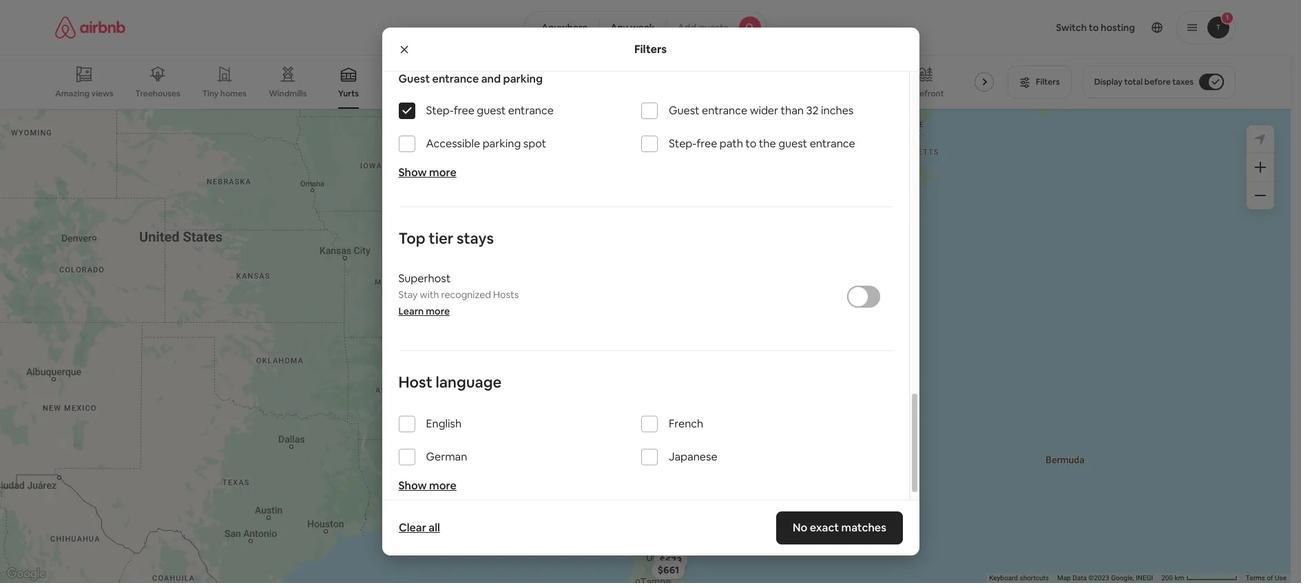 Task type: locate. For each thing, give the bounding box(es) containing it.
learn more link
[[399, 305, 450, 318]]

1 vertical spatial free
[[697, 137, 717, 151]]

free up "$742" button
[[454, 104, 475, 118]]

more
[[429, 166, 457, 180], [426, 305, 450, 318], [429, 479, 457, 493]]

accessible parking spot
[[426, 137, 546, 151]]

0 vertical spatial show
[[399, 166, 427, 180]]

show list
[[617, 500, 657, 512]]

recognized
[[441, 289, 491, 301]]

learn
[[399, 305, 424, 318]]

guest
[[399, 72, 430, 86], [669, 104, 700, 118]]

clear
[[399, 521, 426, 535]]

wider
[[750, 104, 779, 118]]

1 vertical spatial show
[[399, 479, 427, 493]]

show left 'list'
[[617, 500, 642, 512]]

32
[[806, 104, 819, 118]]

entrance up the "spot" on the left of the page
[[508, 104, 554, 118]]

entrance
[[432, 72, 479, 86], [508, 104, 554, 118], [702, 104, 748, 118], [810, 137, 855, 151]]

show inside show list button
[[617, 500, 642, 512]]

entrance up path
[[702, 104, 748, 118]]

show more
[[399, 166, 457, 180], [399, 479, 457, 493]]

no exact matches
[[793, 521, 886, 535]]

1 vertical spatial step-
[[669, 137, 697, 151]]

show more button down german
[[399, 479, 457, 493]]

guest entrance wider than 32 inches
[[669, 104, 854, 118]]

0 vertical spatial guest
[[399, 72, 430, 86]]

0 vertical spatial guest
[[477, 104, 506, 118]]

show more down accessible
[[399, 166, 457, 180]]

200 km
[[1162, 575, 1186, 582]]

step-free path to the guest entrance
[[669, 137, 855, 151]]

guest
[[477, 104, 506, 118], [779, 137, 808, 151]]

parking left the "spot" on the left of the page
[[483, 137, 521, 151]]

clear all
[[399, 521, 440, 535]]

guest up "$742" button
[[477, 104, 506, 118]]

map
[[1057, 575, 1071, 582]]

guests
[[699, 21, 728, 34]]

more down german
[[429, 479, 457, 493]]

amazing views
[[55, 88, 113, 99]]

google,
[[1111, 575, 1134, 582]]

1 horizontal spatial step-
[[669, 137, 697, 151]]

google image
[[3, 566, 49, 584]]

1 horizontal spatial free
[[697, 137, 717, 151]]

0 vertical spatial more
[[429, 166, 457, 180]]

any
[[611, 21, 628, 34]]

free left path
[[697, 137, 717, 151]]

guest right the
[[779, 137, 808, 151]]

©2023
[[1089, 575, 1110, 582]]

superhost
[[399, 272, 451, 286]]

1 vertical spatial more
[[426, 305, 450, 318]]

yurts
[[338, 88, 359, 99]]

taxes
[[1173, 76, 1194, 87]]

step-
[[426, 104, 454, 118], [669, 137, 697, 151]]

parking right and
[[503, 72, 543, 86]]

show more down german
[[399, 479, 457, 493]]

more down accessible
[[429, 166, 457, 180]]

terms of use
[[1246, 575, 1287, 582]]

0 vertical spatial show more button
[[399, 166, 457, 180]]

$673
[[660, 554, 682, 567]]

show more button
[[399, 166, 457, 180], [399, 479, 457, 493]]

entrance left and
[[432, 72, 479, 86]]

homes
[[220, 88, 247, 99]]

2 show more button from the top
[[399, 479, 457, 493]]

exact
[[810, 521, 839, 535]]

show up clear
[[399, 479, 427, 493]]

1 horizontal spatial guest
[[669, 104, 700, 118]]

None search field
[[524, 11, 767, 44]]

treehouses
[[135, 88, 180, 99]]

filters
[[634, 42, 667, 56]]

show for show list button
[[617, 500, 642, 512]]

0 vertical spatial free
[[454, 104, 475, 118]]

group
[[55, 55, 1005, 109]]

keyboard shortcuts
[[989, 575, 1049, 582]]

0 vertical spatial step-
[[426, 104, 454, 118]]

1 vertical spatial guest
[[669, 104, 700, 118]]

show list button
[[603, 490, 688, 523]]

show more button down accessible
[[399, 166, 457, 180]]

1 vertical spatial show more
[[399, 479, 457, 493]]

0 vertical spatial parking
[[503, 72, 543, 86]]

free for path
[[697, 137, 717, 151]]

more down with
[[426, 305, 450, 318]]

group containing amazing views
[[55, 55, 1005, 109]]

zoom out image
[[1255, 190, 1266, 201]]

and
[[481, 72, 501, 86]]

0 horizontal spatial step-
[[426, 104, 454, 118]]

1 show more button from the top
[[399, 166, 457, 180]]

tiny
[[202, 88, 219, 99]]

2 show more from the top
[[399, 479, 457, 493]]

step- left path
[[669, 137, 697, 151]]

no
[[793, 521, 807, 535]]

show
[[399, 166, 427, 180], [399, 479, 427, 493], [617, 500, 642, 512]]

1 horizontal spatial guest
[[779, 137, 808, 151]]

views
[[91, 88, 113, 99]]

2 vertical spatial show
[[617, 500, 642, 512]]

1 vertical spatial show more button
[[399, 479, 457, 493]]

$742
[[469, 128, 491, 140]]

0 vertical spatial show more
[[399, 166, 457, 180]]

1 vertical spatial guest
[[779, 137, 808, 151]]

step- up accessible
[[426, 104, 454, 118]]

accessible
[[426, 137, 480, 151]]

before
[[1145, 76, 1171, 87]]

0 horizontal spatial free
[[454, 104, 475, 118]]

add
[[678, 21, 696, 34]]

0 horizontal spatial guest
[[399, 72, 430, 86]]

tier
[[429, 229, 453, 248]]

$1,056
[[842, 116, 871, 129]]

0 horizontal spatial guest
[[477, 104, 506, 118]]

than
[[781, 104, 804, 118]]

guest for guest entrance wider than 32 inches
[[669, 104, 700, 118]]

free
[[454, 104, 475, 118], [697, 137, 717, 151]]

any week
[[611, 21, 655, 34]]

shortcuts
[[1020, 575, 1049, 582]]

show down accessible
[[399, 166, 427, 180]]



Task type: vqa. For each thing, say whether or not it's contained in the screenshot.
1st the miles from left
no



Task type: describe. For each thing, give the bounding box(es) containing it.
stays
[[457, 229, 494, 248]]

guest for guest entrance and parking
[[399, 72, 430, 86]]

step- for step-free guest entrance
[[426, 104, 454, 118]]

matches
[[841, 521, 886, 535]]

$673 button
[[654, 551, 688, 570]]

data
[[1073, 575, 1087, 582]]

200 km button
[[1158, 574, 1242, 584]]

inegi
[[1136, 575, 1153, 582]]

$742 button
[[463, 125, 497, 144]]

profile element
[[783, 0, 1236, 55]]

list
[[644, 500, 657, 512]]

display total before taxes button
[[1083, 65, 1236, 99]]

$661 button
[[652, 560, 686, 580]]

top
[[399, 229, 425, 248]]

superhost stay with recognized hosts learn more
[[399, 272, 519, 318]]

stay
[[399, 289, 418, 301]]

keyboard shortcuts button
[[989, 574, 1049, 584]]

1 vertical spatial parking
[[483, 137, 521, 151]]

spot
[[523, 137, 546, 151]]

anywhere
[[541, 21, 588, 34]]

none search field containing anywhere
[[524, 11, 767, 44]]

1 show more from the top
[[399, 166, 457, 180]]

display total before taxes
[[1094, 76, 1194, 87]]

2 vertical spatial more
[[429, 479, 457, 493]]

host language
[[399, 373, 502, 392]]

all
[[428, 521, 440, 535]]

any week button
[[599, 11, 667, 44]]

amazing
[[55, 88, 90, 99]]

add guests
[[678, 21, 728, 34]]

of
[[1267, 575, 1274, 582]]

french
[[669, 417, 704, 431]]

windmills
[[269, 88, 307, 99]]

entrance down $1,056
[[810, 137, 855, 151]]

german
[[426, 450, 467, 465]]

the
[[759, 137, 776, 151]]

language
[[436, 373, 502, 392]]

week
[[631, 21, 655, 34]]

english
[[426, 417, 462, 431]]

guest entrance and parking
[[399, 72, 543, 86]]

no exact matches link
[[776, 512, 903, 545]]

zoom in image
[[1255, 162, 1266, 173]]

clear all button
[[392, 515, 447, 542]]

show for 2nd show more button from the top of the filters dialog
[[399, 479, 427, 493]]

to
[[746, 137, 757, 151]]

host
[[399, 373, 433, 392]]

keyboard
[[989, 575, 1018, 582]]

use
[[1275, 575, 1287, 582]]

terms of use link
[[1246, 575, 1287, 582]]

terms
[[1246, 575, 1266, 582]]

lakefront
[[906, 88, 944, 99]]

more inside superhost stay with recognized hosts learn more
[[426, 305, 450, 318]]

path
[[720, 137, 743, 151]]

google map
showing 107 stays. region
[[0, 109, 1291, 584]]

$661
[[658, 564, 679, 576]]

free for guest
[[454, 104, 475, 118]]

with
[[420, 289, 439, 301]]

filters dialog
[[382, 0, 919, 556]]

map data ©2023 google, inegi
[[1057, 575, 1153, 582]]

display
[[1094, 76, 1123, 87]]

tiny homes
[[202, 88, 247, 99]]

$1,056 button
[[836, 113, 878, 132]]

km
[[1175, 575, 1185, 582]]

step- for step-free path to the guest entrance
[[669, 137, 697, 151]]

japanese
[[669, 450, 718, 465]]

hosts
[[493, 289, 519, 301]]

add guests button
[[666, 11, 767, 44]]

step-free guest entrance
[[426, 104, 554, 118]]

top tier stays
[[399, 229, 494, 248]]

anywhere button
[[524, 11, 600, 44]]

inches
[[821, 104, 854, 118]]

total
[[1125, 76, 1143, 87]]

show for second show more button from the bottom of the filters dialog
[[399, 166, 427, 180]]

200
[[1162, 575, 1173, 582]]



